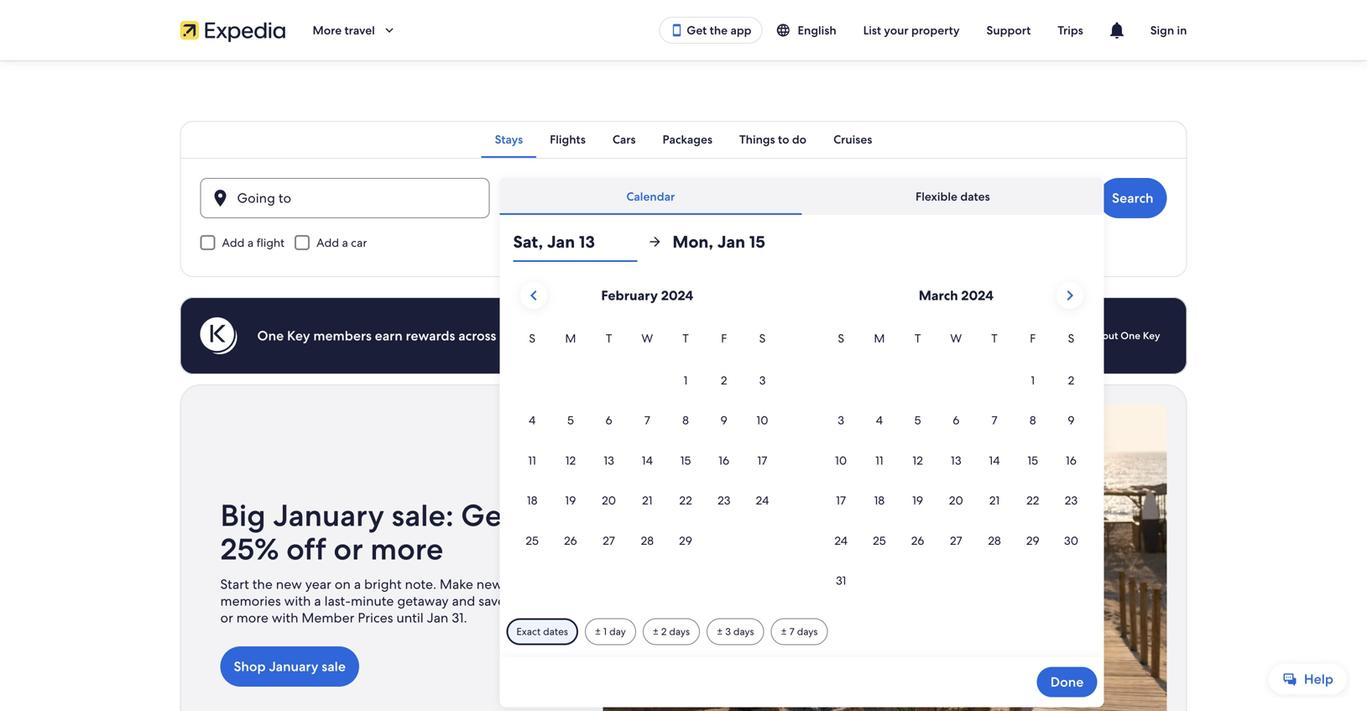 Task type: describe. For each thing, give the bounding box(es) containing it.
26 for second 26 button from the left
[[912, 533, 925, 548]]

and inside big january sale: get 25% off or more start the new year on a bright note. make new memories with a last-minute getaway and save 25% or more with member prices until jan 31.
[[452, 592, 475, 610]]

jan left -
[[537, 196, 558, 214]]

4 t from the left
[[992, 331, 998, 346]]

10 for "10" button to the top
[[757, 413, 769, 428]]

to
[[778, 132, 790, 147]]

24 for the rightmost 24 button
[[835, 533, 848, 548]]

1 vertical spatial more
[[237, 609, 269, 627]]

21 inside 'march 2024' element
[[990, 493, 1000, 508]]

23 for 2nd 23 button from the right
[[718, 493, 731, 508]]

1 15 button from the left
[[667, 441, 705, 480]]

member
[[302, 609, 355, 627]]

0 horizontal spatial key
[[287, 327, 310, 345]]

28 inside 'march 2024' element
[[989, 533, 1001, 548]]

rewards
[[406, 327, 455, 345]]

28 button inside 'march 2024' element
[[976, 521, 1014, 560]]

28 inside february 2024 'element'
[[641, 533, 654, 548]]

until
[[397, 609, 424, 627]]

3 inside 'march 2024' element
[[838, 413, 845, 428]]

add for add a flight
[[222, 235, 245, 250]]

2 4 button from the left
[[861, 401, 899, 440]]

1 button for march 2024
[[1014, 361, 1053, 399]]

1 27 button from the left
[[590, 521, 628, 560]]

shop january sale link
[[220, 647, 359, 687]]

last-
[[325, 592, 351, 610]]

days for ± 3 days
[[734, 625, 754, 638]]

2 12 button from the left
[[899, 441, 937, 480]]

march 2024 element
[[822, 329, 1091, 602]]

getaway
[[397, 592, 449, 610]]

4 for first 4 "button"
[[529, 413, 536, 428]]

14 for 1st '14' button from the right
[[989, 453, 1000, 468]]

1 vertical spatial 10 button
[[822, 441, 861, 480]]

get the app link
[[659, 17, 763, 44]]

cruises
[[834, 132, 873, 147]]

1 12 button from the left
[[552, 441, 590, 480]]

m for february 2024
[[565, 331, 576, 346]]

mon, jan 15
[[673, 231, 766, 253]]

1 18 button from the left
[[513, 481, 552, 520]]

days for ± 2 days
[[670, 625, 690, 638]]

15 inside mon, jan 15 button
[[750, 231, 766, 253]]

31.
[[452, 609, 467, 627]]

list your property link
[[850, 15, 974, 45]]

flights
[[550, 132, 586, 147]]

f for february 2024
[[721, 331, 727, 346]]

trips
[[1058, 23, 1084, 38]]

m for march 2024
[[874, 331, 885, 346]]

1 26 button from the left
[[552, 521, 590, 560]]

english
[[798, 23, 837, 38]]

exact
[[517, 625, 541, 638]]

dates for exact dates
[[543, 625, 568, 638]]

13 inside 'march 2024' element
[[951, 453, 962, 468]]

± 1 day
[[595, 625, 626, 638]]

make
[[440, 576, 473, 593]]

minute
[[351, 592, 394, 610]]

about
[[1091, 329, 1119, 342]]

app
[[731, 23, 752, 38]]

packages
[[663, 132, 713, 147]]

start
[[220, 576, 249, 593]]

25 button inside february 2024 'element'
[[513, 521, 552, 560]]

1 horizontal spatial key
[[1143, 329, 1161, 342]]

sale:
[[392, 496, 454, 535]]

more travel button
[[299, 15, 410, 45]]

expedia logo image
[[180, 18, 286, 42]]

search button
[[1099, 178, 1167, 218]]

23 for second 23 button
[[1065, 493, 1078, 508]]

0 vertical spatial 3 button
[[744, 361, 782, 399]]

1 vertical spatial 25%
[[509, 592, 534, 610]]

property
[[912, 23, 960, 38]]

25 inside 'march 2024' element
[[873, 533, 886, 548]]

17 for 17 "button" inside the 'march 2024' element
[[836, 493, 846, 508]]

1 horizontal spatial or
[[334, 529, 363, 569]]

2 for march 2024
[[1069, 373, 1075, 388]]

14 for '14' button within february 2024 'element'
[[642, 453, 653, 468]]

year
[[305, 576, 332, 593]]

0 horizontal spatial 3
[[726, 625, 731, 638]]

packages link
[[649, 121, 726, 158]]

0 horizontal spatial or
[[220, 609, 233, 627]]

1 horizontal spatial and
[[632, 327, 656, 345]]

your
[[884, 23, 909, 38]]

mon,
[[673, 231, 714, 253]]

7 button inside 'march 2024' element
[[976, 401, 1014, 440]]

27 inside february 2024 'element'
[[603, 533, 615, 548]]

0 vertical spatial 10 button
[[744, 401, 782, 440]]

bright
[[364, 576, 402, 593]]

flexible dates
[[916, 189, 990, 204]]

30
[[1065, 533, 1079, 548]]

memories
[[220, 592, 281, 610]]

flights link
[[537, 121, 599, 158]]

members
[[313, 327, 372, 345]]

7 for 7 'button' in 'march 2024' element
[[992, 413, 998, 428]]

29 inside february 2024 'element'
[[679, 533, 693, 548]]

sign in
[[1151, 23, 1188, 38]]

2 8 button from the left
[[1014, 401, 1053, 440]]

26 for first 26 button
[[564, 533, 577, 548]]

1 vertical spatial 3 button
[[822, 401, 861, 440]]

0 vertical spatial get
[[687, 23, 707, 38]]

earn
[[375, 327, 403, 345]]

16 inside 'march 2024' element
[[1066, 453, 1077, 468]]

11 for first 11 button from the right
[[876, 453, 884, 468]]

jan right -
[[586, 196, 608, 214]]

big
[[220, 496, 266, 535]]

2 23 button from the left
[[1053, 481, 1091, 520]]

± 7 days
[[781, 625, 818, 638]]

in
[[1178, 23, 1188, 38]]

learn about one key
[[1063, 329, 1161, 342]]

1 new from the left
[[276, 576, 302, 593]]

save
[[479, 592, 505, 610]]

jan inside sat, jan 13 button
[[547, 231, 575, 253]]

13 inside february 2024 'element'
[[604, 453, 615, 468]]

vrbo
[[659, 327, 689, 345]]

sign
[[1151, 23, 1175, 38]]

the inside the get the app link
[[710, 23, 728, 38]]

-
[[577, 196, 583, 214]]

off
[[286, 529, 326, 569]]

30 button
[[1053, 521, 1091, 560]]

19 inside february 2024 'element'
[[565, 493, 576, 508]]

2 15 button from the left
[[1014, 441, 1053, 480]]

2 21 button from the left
[[976, 481, 1014, 520]]

sign in button
[[1137, 15, 1201, 45]]

6 inside february 2024 'element'
[[606, 413, 613, 428]]

2 19 button from the left
[[899, 481, 937, 520]]

communication center icon image
[[1107, 20, 1127, 40]]

1 horizontal spatial 24 button
[[822, 521, 861, 560]]

24 for left 24 button
[[756, 493, 769, 508]]

shop january sale
[[234, 658, 346, 675]]

stays
[[495, 132, 523, 147]]

february 2024
[[602, 287, 694, 304]]

2 new from the left
[[477, 576, 503, 593]]

big january sale: get 25% off or more start the new year on a bright note. make new memories with a last-minute getaway and save 25% or more with member prices until jan 31.
[[220, 496, 534, 627]]

25 inside february 2024 'element'
[[526, 533, 539, 548]]

directional image
[[648, 234, 663, 249]]

a left car
[[342, 235, 348, 250]]

support
[[987, 23, 1031, 38]]

15 inside 'march 2024' element
[[1028, 453, 1039, 468]]

sale
[[322, 658, 346, 675]]

trailing image
[[382, 23, 397, 38]]

get inside big january sale: get 25% off or more start the new year on a bright note. make new memories with a last-minute getaway and save 25% or more with member prices until jan 31.
[[461, 496, 513, 535]]

big january sale: get 25% off or more main content
[[0, 60, 1368, 711]]

add for add a car
[[317, 235, 339, 250]]

20 inside 'element'
[[602, 493, 616, 508]]

things
[[740, 132, 776, 147]]

3 inside february 2024 'element'
[[759, 373, 766, 388]]

9 for 1st the 9 button from the right
[[1068, 413, 1075, 428]]

1 horizontal spatial 7
[[790, 625, 795, 638]]

note.
[[405, 576, 437, 593]]

11 for second 11 button from the right
[[528, 453, 536, 468]]

17 button inside february 2024 'element'
[[744, 441, 782, 480]]

shop
[[234, 658, 266, 675]]

2 s from the left
[[760, 331, 766, 346]]

29 inside 'march 2024' element
[[1027, 533, 1040, 548]]

1 horizontal spatial one
[[1121, 329, 1141, 342]]

sat, jan 13 button
[[513, 222, 638, 262]]

31
[[836, 573, 847, 588]]

1 for february 2024
[[684, 373, 688, 388]]

3 t from the left
[[915, 331, 921, 346]]

0 horizontal spatial 25%
[[220, 529, 279, 569]]

2 18 button from the left
[[861, 481, 899, 520]]

cruises link
[[820, 121, 886, 158]]

1 23 button from the left
[[705, 481, 744, 520]]

prices
[[358, 609, 393, 627]]

1 4 button from the left
[[513, 401, 552, 440]]

2 t from the left
[[683, 331, 689, 346]]

1 6 button from the left
[[590, 401, 628, 440]]

2 16 button from the left
[[1053, 441, 1091, 480]]

tab list containing stays
[[180, 121, 1188, 158]]

a right on
[[354, 576, 361, 593]]

20 button inside 'element'
[[590, 481, 628, 520]]



Task type: locate. For each thing, give the bounding box(es) containing it.
get right 'download the app button' icon
[[687, 23, 707, 38]]

2 ± from the left
[[653, 625, 659, 638]]

19 button
[[552, 481, 590, 520], [899, 481, 937, 520]]

1 button for february 2024
[[667, 361, 705, 399]]

0 horizontal spatial f
[[721, 331, 727, 346]]

10 button
[[744, 401, 782, 440], [822, 441, 861, 480]]

2 5 button from the left
[[899, 401, 937, 440]]

0 horizontal spatial one
[[257, 327, 284, 345]]

22 button inside 'march 2024' element
[[1014, 481, 1053, 520]]

learn about one key link
[[1057, 322, 1167, 349]]

jan 13 - jan 15
[[537, 196, 623, 214]]

tab list down the do
[[500, 178, 1104, 215]]

expedia,
[[500, 327, 553, 345]]

0 horizontal spatial 29 button
[[667, 521, 705, 560]]

1 vertical spatial 17 button
[[822, 481, 861, 520]]

9 for 1st the 9 button from left
[[721, 413, 728, 428]]

one left members
[[257, 327, 284, 345]]

1 f from the left
[[721, 331, 727, 346]]

get right sale:
[[461, 496, 513, 535]]

the
[[710, 23, 728, 38], [252, 576, 273, 593]]

2 11 from the left
[[876, 453, 884, 468]]

0 horizontal spatial 23 button
[[705, 481, 744, 520]]

jan right 'mon,'
[[718, 231, 746, 253]]

9 inside february 2024 'element'
[[721, 413, 728, 428]]

1 9 from the left
[[721, 413, 728, 428]]

jan 13 - jan 15 button
[[500, 178, 789, 218]]

1 29 button from the left
[[667, 521, 705, 560]]

w down march 2024
[[951, 331, 962, 346]]

7 inside february 2024 'element'
[[645, 413, 651, 428]]

the right start
[[252, 576, 273, 593]]

0 vertical spatial 24 button
[[744, 481, 782, 520]]

add a flight
[[222, 235, 285, 250]]

march
[[919, 287, 959, 304]]

22 for '22' "button" inside 'march 2024' element
[[1027, 493, 1040, 508]]

7
[[645, 413, 651, 428], [992, 413, 998, 428], [790, 625, 795, 638]]

1 16 button from the left
[[705, 441, 744, 480]]

26 button
[[552, 521, 590, 560], [899, 521, 937, 560]]

15 inside february 2024 'element'
[[681, 453, 691, 468]]

1 horizontal spatial 12 button
[[899, 441, 937, 480]]

w left vrbo
[[642, 331, 653, 346]]

2 11 button from the left
[[861, 441, 899, 480]]

2 6 from the left
[[953, 413, 960, 428]]

0 horizontal spatial 26 button
[[552, 521, 590, 560]]

tab list
[[180, 121, 1188, 158], [500, 178, 1104, 215]]

1 9 button from the left
[[705, 401, 744, 440]]

8 inside february 2024 'element'
[[683, 413, 689, 428]]

2 16 from the left
[[1066, 453, 1077, 468]]

2 button
[[705, 361, 744, 399], [1053, 361, 1091, 399]]

22 inside 'march 2024' element
[[1027, 493, 1040, 508]]

7 button
[[628, 401, 667, 440], [976, 401, 1014, 440]]

0 vertical spatial 24
[[756, 493, 769, 508]]

2 5 from the left
[[915, 413, 922, 428]]

search
[[1113, 189, 1154, 207]]

1 horizontal spatial 17 button
[[822, 481, 861, 520]]

sat, jan 13
[[513, 231, 595, 253]]

17 for 17 "button" within the february 2024 'element'
[[758, 453, 768, 468]]

february
[[602, 287, 658, 304]]

cars link
[[599, 121, 649, 158]]

2 25 from the left
[[873, 533, 886, 548]]

2 27 button from the left
[[937, 521, 976, 560]]

january up year
[[273, 496, 385, 535]]

0 horizontal spatial 12 button
[[552, 441, 590, 480]]

15
[[611, 196, 623, 214], [750, 231, 766, 253], [681, 453, 691, 468], [1028, 453, 1039, 468]]

tab list up 'calendar'
[[180, 121, 1188, 158]]

6 inside 'march 2024' element
[[953, 413, 960, 428]]

0 vertical spatial more
[[371, 529, 444, 569]]

1 horizontal spatial 24
[[835, 533, 848, 548]]

1 horizontal spatial 21
[[990, 493, 1000, 508]]

1 21 from the left
[[642, 493, 653, 508]]

0 horizontal spatial m
[[565, 331, 576, 346]]

1 days from the left
[[670, 625, 690, 638]]

1 14 button from the left
[[628, 441, 667, 480]]

list
[[864, 23, 882, 38]]

2 2024 from the left
[[962, 287, 994, 304]]

2 8 from the left
[[1030, 413, 1037, 428]]

8 for 2nd the 8 "button" from the right
[[683, 413, 689, 428]]

0 horizontal spatial 19
[[565, 493, 576, 508]]

dates
[[961, 189, 990, 204], [543, 625, 568, 638]]

1 add from the left
[[222, 235, 245, 250]]

1 horizontal spatial 10 button
[[822, 441, 861, 480]]

1 16 from the left
[[719, 453, 730, 468]]

more
[[313, 23, 342, 38]]

2 26 from the left
[[912, 533, 925, 548]]

1 25 from the left
[[526, 533, 539, 548]]

list your property
[[864, 23, 960, 38]]

support link
[[974, 15, 1045, 45]]

2 23 from the left
[[1065, 493, 1078, 508]]

0 horizontal spatial 16 button
[[705, 441, 744, 480]]

key
[[287, 327, 310, 345], [1143, 329, 1161, 342]]

2 13 button from the left
[[937, 441, 976, 480]]

2 horizontal spatial 7
[[992, 413, 998, 428]]

0 horizontal spatial 28
[[641, 533, 654, 548]]

1 8 button from the left
[[667, 401, 705, 440]]

1 for march 2024
[[1031, 373, 1035, 388]]

jan inside big january sale: get 25% off or more start the new year on a bright note. make new memories with a last-minute getaway and save 25% or more with member prices until jan 31.
[[427, 609, 449, 627]]

± right ± 2 days
[[717, 625, 723, 638]]

1 2 button from the left
[[705, 361, 744, 399]]

1 12 from the left
[[566, 453, 576, 468]]

8 inside 'march 2024' element
[[1030, 413, 1037, 428]]

things to do
[[740, 132, 807, 147]]

0 horizontal spatial 5 button
[[552, 401, 590, 440]]

23 inside 'march 2024' element
[[1065, 493, 1078, 508]]

1 horizontal spatial 1 button
[[1014, 361, 1053, 399]]

t down february
[[606, 331, 612, 346]]

18
[[527, 493, 538, 508], [875, 493, 885, 508]]

tab list containing calendar
[[500, 178, 1104, 215]]

add a car
[[317, 235, 367, 250]]

2 w from the left
[[951, 331, 962, 346]]

1 horizontal spatial 25 button
[[861, 521, 899, 560]]

1 4 from the left
[[529, 413, 536, 428]]

2 26 button from the left
[[899, 521, 937, 560]]

1 horizontal spatial 4
[[876, 413, 883, 428]]

application
[[513, 275, 1091, 602]]

1 horizontal spatial 11 button
[[861, 441, 899, 480]]

2024 up vrbo
[[661, 287, 694, 304]]

one right about on the right top
[[1121, 329, 1141, 342]]

2 28 from the left
[[989, 533, 1001, 548]]

0 horizontal spatial 4 button
[[513, 401, 552, 440]]

0 horizontal spatial and
[[452, 592, 475, 610]]

0 horizontal spatial 2
[[662, 625, 667, 638]]

january inside shop january sale link
[[269, 658, 319, 675]]

1 25 button from the left
[[513, 521, 552, 560]]

1 w from the left
[[642, 331, 653, 346]]

22 inside february 2024 'element'
[[680, 493, 692, 508]]

1 21 button from the left
[[628, 481, 667, 520]]

0 horizontal spatial 3 button
[[744, 361, 782, 399]]

1 inside february 2024 'element'
[[684, 373, 688, 388]]

19
[[565, 493, 576, 508], [913, 493, 924, 508]]

2 29 button from the left
[[1014, 521, 1053, 560]]

calendar
[[627, 189, 675, 204]]

2024 for february 2024
[[661, 287, 694, 304]]

29 button inside february 2024 'element'
[[667, 521, 705, 560]]

1 vertical spatial 10
[[836, 453, 847, 468]]

2 19 from the left
[[913, 493, 924, 508]]

add left flight
[[222, 235, 245, 250]]

1 6 from the left
[[606, 413, 613, 428]]

8
[[683, 413, 689, 428], [1030, 413, 1037, 428]]

2 1 button from the left
[[1014, 361, 1053, 399]]

2 18 from the left
[[875, 493, 885, 508]]

0 horizontal spatial 7
[[645, 413, 651, 428]]

1 horizontal spatial 23
[[1065, 493, 1078, 508]]

16
[[719, 453, 730, 468], [1066, 453, 1077, 468]]

add left car
[[317, 235, 339, 250]]

24 inside 'element'
[[756, 493, 769, 508]]

1 1 button from the left
[[667, 361, 705, 399]]

new left year
[[276, 576, 302, 593]]

2 27 from the left
[[950, 533, 963, 548]]

23 inside february 2024 'element'
[[718, 493, 731, 508]]

± left day
[[595, 625, 601, 638]]

with
[[284, 592, 311, 610], [272, 609, 298, 627]]

jan
[[537, 196, 558, 214], [586, 196, 608, 214], [547, 231, 575, 253], [718, 231, 746, 253], [427, 609, 449, 627]]

5 inside february 2024 'element'
[[568, 413, 574, 428]]

things to do link
[[726, 121, 820, 158]]

a left flight
[[248, 235, 254, 250]]

with left the member
[[272, 609, 298, 627]]

f inside 'march 2024' element
[[1030, 331, 1036, 346]]

0 horizontal spatial 13 button
[[590, 441, 628, 480]]

m
[[565, 331, 576, 346], [874, 331, 885, 346]]

± 2 days
[[653, 625, 690, 638]]

2 22 button from the left
[[1014, 481, 1053, 520]]

new right make
[[477, 576, 503, 593]]

flexible
[[916, 189, 958, 204]]

2 6 button from the left
[[937, 401, 976, 440]]

2 22 from the left
[[1027, 493, 1040, 508]]

1 horizontal spatial 10
[[836, 453, 847, 468]]

1 horizontal spatial 27
[[950, 533, 963, 548]]

0 horizontal spatial days
[[670, 625, 690, 638]]

1 horizontal spatial 18
[[875, 493, 885, 508]]

28 button inside february 2024 'element'
[[628, 521, 667, 560]]

1 23 from the left
[[718, 493, 731, 508]]

0 horizontal spatial 20
[[602, 493, 616, 508]]

2 f from the left
[[1030, 331, 1036, 346]]

january for big
[[273, 496, 385, 535]]

± for ± 7 days
[[781, 625, 787, 638]]

flight
[[257, 235, 285, 250]]

2 14 button from the left
[[976, 441, 1014, 480]]

january inside big january sale: get 25% off or more start the new year on a bright note. make new memories with a last-minute getaway and save 25% or more with member prices until jan 31.
[[273, 496, 385, 535]]

0 horizontal spatial 1
[[604, 625, 607, 638]]

17
[[758, 453, 768, 468], [836, 493, 846, 508]]

8 for 2nd the 8 "button" from left
[[1030, 413, 1037, 428]]

and left vrbo
[[632, 327, 656, 345]]

14 button inside february 2024 'element'
[[628, 441, 667, 480]]

t down march 2024
[[992, 331, 998, 346]]

2024 right march
[[962, 287, 994, 304]]

7 for 7 'button' inside the february 2024 'element'
[[645, 413, 651, 428]]

12 inside 'march 2024' element
[[913, 453, 923, 468]]

a
[[248, 235, 254, 250], [342, 235, 348, 250], [354, 576, 361, 593], [314, 592, 321, 610]]

5 inside 'march 2024' element
[[915, 413, 922, 428]]

1 horizontal spatial 2 button
[[1053, 361, 1091, 399]]

next month image
[[1060, 285, 1080, 306]]

1 horizontal spatial 11
[[876, 453, 884, 468]]

2024
[[661, 287, 694, 304], [962, 287, 994, 304]]

calendar link
[[500, 178, 802, 215]]

2024 for march 2024
[[962, 287, 994, 304]]

1
[[684, 373, 688, 388], [1031, 373, 1035, 388], [604, 625, 607, 638]]

t down march
[[915, 331, 921, 346]]

0 horizontal spatial 2024
[[661, 287, 694, 304]]

25 button
[[513, 521, 552, 560], [861, 521, 899, 560]]

do
[[792, 132, 807, 147]]

previous month image
[[524, 285, 544, 306]]

f for march 2024
[[1030, 331, 1036, 346]]

1 horizontal spatial 20
[[949, 493, 964, 508]]

1 m from the left
[[565, 331, 576, 346]]

10 inside 'march 2024' element
[[836, 453, 847, 468]]

dates right flexible
[[961, 189, 990, 204]]

17 button inside 'march 2024' element
[[822, 481, 861, 520]]

jan right sat,
[[547, 231, 575, 253]]

1 22 button from the left
[[667, 481, 705, 520]]

24 button
[[744, 481, 782, 520], [822, 521, 861, 560]]

1 horizontal spatial 25
[[873, 533, 886, 548]]

january
[[273, 496, 385, 535], [269, 658, 319, 675]]

jan left 31.
[[427, 609, 449, 627]]

1 5 from the left
[[568, 413, 574, 428]]

0 horizontal spatial 14 button
[[628, 441, 667, 480]]

2 20 from the left
[[949, 493, 964, 508]]

1 horizontal spatial 12
[[913, 453, 923, 468]]

1 27 from the left
[[603, 533, 615, 548]]

with left last- in the left of the page
[[284, 592, 311, 610]]

2 12 from the left
[[913, 453, 923, 468]]

trips link
[[1045, 15, 1097, 45]]

1 horizontal spatial 28
[[989, 533, 1001, 548]]

1 vertical spatial tab list
[[500, 178, 1104, 215]]

across
[[459, 327, 497, 345]]

application containing february 2024
[[513, 275, 1091, 602]]

2 add from the left
[[317, 235, 339, 250]]

the inside big january sale: get 25% off or more start the new year on a bright note. make new memories with a last-minute getaway and save 25% or more with member prices until jan 31.
[[252, 576, 273, 593]]

days right the ± 3 days
[[797, 625, 818, 638]]

0 horizontal spatial 26
[[564, 533, 577, 548]]

7 button inside february 2024 'element'
[[628, 401, 667, 440]]

25% right save
[[509, 592, 534, 610]]

january for shop
[[269, 658, 319, 675]]

dates for flexible dates
[[961, 189, 990, 204]]

0 horizontal spatial 22 button
[[667, 481, 705, 520]]

1 horizontal spatial 22
[[1027, 493, 1040, 508]]

1 horizontal spatial 7 button
[[976, 401, 1014, 440]]

1 horizontal spatial 22 button
[[1014, 481, 1053, 520]]

14 inside february 2024 'element'
[[642, 453, 653, 468]]

12 button
[[552, 441, 590, 480], [899, 441, 937, 480]]

1 13 button from the left
[[590, 441, 628, 480]]

f left the learn
[[1030, 331, 1036, 346]]

10 for bottom "10" button
[[836, 453, 847, 468]]

1 horizontal spatial 13 button
[[937, 441, 976, 480]]

0 horizontal spatial 6
[[606, 413, 613, 428]]

1 horizontal spatial new
[[477, 576, 503, 593]]

1 inside 'march 2024' element
[[1031, 373, 1035, 388]]

17 inside february 2024 'element'
[[758, 453, 768, 468]]

9 inside 'march 2024' element
[[1068, 413, 1075, 428]]

2 29 from the left
[[1027, 533, 1040, 548]]

2 inside 'element'
[[721, 373, 728, 388]]

0 horizontal spatial 18
[[527, 493, 538, 508]]

dates right exact
[[543, 625, 568, 638]]

0 horizontal spatial 17 button
[[744, 441, 782, 480]]

0 horizontal spatial the
[[252, 576, 273, 593]]

1 horizontal spatial 4 button
[[861, 401, 899, 440]]

1 s from the left
[[529, 331, 536, 346]]

1 horizontal spatial 25%
[[509, 592, 534, 610]]

add
[[222, 235, 245, 250], [317, 235, 339, 250]]

0 vertical spatial tab list
[[180, 121, 1188, 158]]

2 25 button from the left
[[861, 521, 899, 560]]

february 2024 element
[[513, 329, 782, 561]]

1 horizontal spatial 14
[[989, 453, 1000, 468]]

2 horizontal spatial 1
[[1031, 373, 1035, 388]]

11 inside february 2024 'element'
[[528, 453, 536, 468]]

key left members
[[287, 327, 310, 345]]

jan inside mon, jan 15 button
[[718, 231, 746, 253]]

2 4 from the left
[[876, 413, 883, 428]]

1 horizontal spatial 14 button
[[976, 441, 1014, 480]]

26 inside february 2024 'element'
[[564, 533, 577, 548]]

2 days from the left
[[734, 625, 754, 638]]

learn
[[1063, 329, 1089, 342]]

18 inside 'march 2024' element
[[875, 493, 885, 508]]

get the app
[[687, 23, 752, 38]]

2 14 from the left
[[989, 453, 1000, 468]]

1 5 button from the left
[[552, 401, 590, 440]]

key right about on the right top
[[1143, 329, 1161, 342]]

1 11 from the left
[[528, 453, 536, 468]]

application inside the 'big january sale: get 25% off or more' main content
[[513, 275, 1091, 602]]

1 horizontal spatial 16
[[1066, 453, 1077, 468]]

31 button
[[822, 561, 861, 600]]

18 for 2nd 18 button from the right
[[527, 493, 538, 508]]

day
[[610, 625, 626, 638]]

w inside february 2024 'element'
[[642, 331, 653, 346]]

m inside february 2024 'element'
[[565, 331, 576, 346]]

download the app button image
[[670, 24, 684, 37]]

± for ± 1 day
[[595, 625, 601, 638]]

2 20 button from the left
[[937, 481, 976, 520]]

0 horizontal spatial 10
[[757, 413, 769, 428]]

1 28 from the left
[[641, 533, 654, 548]]

1 19 button from the left
[[552, 481, 590, 520]]

± for ± 3 days
[[717, 625, 723, 638]]

10 inside february 2024 'element'
[[757, 413, 769, 428]]

more travel
[[313, 23, 375, 38]]

1 t from the left
[[606, 331, 612, 346]]

done button
[[1038, 667, 1098, 697]]

cars
[[613, 132, 636, 147]]

travel
[[345, 23, 375, 38]]

0 vertical spatial dates
[[961, 189, 990, 204]]

0 horizontal spatial more
[[237, 609, 269, 627]]

dates inside tab list
[[961, 189, 990, 204]]

2 m from the left
[[874, 331, 885, 346]]

0 horizontal spatial 24
[[756, 493, 769, 508]]

1 29 from the left
[[679, 533, 693, 548]]

25 button inside 'march 2024' element
[[861, 521, 899, 560]]

january left sale
[[269, 658, 319, 675]]

days left the ± 3 days
[[670, 625, 690, 638]]

2 button for february 2024
[[705, 361, 744, 399]]

stays link
[[482, 121, 537, 158]]

0 horizontal spatial 11
[[528, 453, 536, 468]]

4 for 1st 4 "button" from right
[[876, 413, 883, 428]]

hotels.com,
[[556, 327, 629, 345]]

f
[[721, 331, 727, 346], [1030, 331, 1036, 346]]

4 inside 'element'
[[529, 413, 536, 428]]

2 28 button from the left
[[976, 521, 1014, 560]]

0 horizontal spatial get
[[461, 496, 513, 535]]

2 7 button from the left
[[976, 401, 1014, 440]]

16 inside february 2024 'element'
[[719, 453, 730, 468]]

days
[[670, 625, 690, 638], [734, 625, 754, 638], [797, 625, 818, 638]]

one key members earn rewards across expedia, hotels.com, and vrbo
[[257, 327, 689, 345]]

1 14 from the left
[[642, 453, 653, 468]]

22 for '22' "button" within the february 2024 'element'
[[680, 493, 692, 508]]

5
[[568, 413, 574, 428], [915, 413, 922, 428]]

t down february 2024
[[683, 331, 689, 346]]

1 horizontal spatial dates
[[961, 189, 990, 204]]

1 horizontal spatial 16 button
[[1053, 441, 1091, 480]]

15 inside the jan 13 - jan 15 button
[[611, 196, 623, 214]]

17 inside 'march 2024' element
[[836, 493, 846, 508]]

days left ± 7 days at bottom
[[734, 625, 754, 638]]

28 button
[[628, 521, 667, 560], [976, 521, 1014, 560]]

21 inside february 2024 'element'
[[642, 493, 653, 508]]

a left last- in the left of the page
[[314, 592, 321, 610]]

mon, jan 15 button
[[673, 222, 797, 262]]

or up on
[[334, 529, 363, 569]]

25
[[526, 533, 539, 548], [873, 533, 886, 548]]

3 s from the left
[[838, 331, 845, 346]]

0 horizontal spatial 9 button
[[705, 401, 744, 440]]

0 horizontal spatial 22
[[680, 493, 692, 508]]

flexible dates link
[[802, 178, 1104, 215]]

0 horizontal spatial 25 button
[[513, 521, 552, 560]]

0 horizontal spatial 2 button
[[705, 361, 744, 399]]

± right the ± 3 days
[[781, 625, 787, 638]]

and left save
[[452, 592, 475, 610]]

1 7 button from the left
[[628, 401, 667, 440]]

3 ± from the left
[[717, 625, 723, 638]]

1 2024 from the left
[[661, 287, 694, 304]]

0 vertical spatial or
[[334, 529, 363, 569]]

1 horizontal spatial 29
[[1027, 533, 1040, 548]]

1 horizontal spatial get
[[687, 23, 707, 38]]

more down start
[[237, 609, 269, 627]]

2 button for march 2024
[[1053, 361, 1091, 399]]

0 horizontal spatial 12
[[566, 453, 576, 468]]

23 button
[[705, 481, 744, 520], [1053, 481, 1091, 520]]

22 button inside february 2024 'element'
[[667, 481, 705, 520]]

± for ± 2 days
[[653, 625, 659, 638]]

25% up start
[[220, 529, 279, 569]]

± right day
[[653, 625, 659, 638]]

english button
[[763, 15, 850, 45]]

0 horizontal spatial w
[[642, 331, 653, 346]]

1 horizontal spatial 26
[[912, 533, 925, 548]]

more up 'note.'
[[371, 529, 444, 569]]

or down start
[[220, 609, 233, 627]]

13
[[562, 196, 574, 214], [579, 231, 595, 253], [604, 453, 615, 468], [951, 453, 962, 468]]

7 inside 'march 2024' element
[[992, 413, 998, 428]]

0 horizontal spatial 14
[[642, 453, 653, 468]]

4 s from the left
[[1069, 331, 1075, 346]]

1 vertical spatial 17
[[836, 493, 846, 508]]

exact dates
[[517, 625, 568, 638]]

0 horizontal spatial 27
[[603, 533, 615, 548]]

11 inside 'march 2024' element
[[876, 453, 884, 468]]

small image
[[776, 23, 798, 38]]

on
[[335, 576, 351, 593]]

done
[[1051, 673, 1084, 691]]

18 inside february 2024 'element'
[[527, 493, 538, 508]]

2 9 button from the left
[[1053, 401, 1091, 440]]

w for march
[[951, 331, 962, 346]]

w for february
[[642, 331, 653, 346]]

1 8 from the left
[[683, 413, 689, 428]]

1 11 button from the left
[[513, 441, 552, 480]]

f inside 'element'
[[721, 331, 727, 346]]

6 button
[[590, 401, 628, 440], [937, 401, 976, 440]]

18 for 2nd 18 button
[[875, 493, 885, 508]]

26 inside 'march 2024' element
[[912, 533, 925, 548]]

days for ± 7 days
[[797, 625, 818, 638]]

0 horizontal spatial 24 button
[[744, 481, 782, 520]]

one
[[257, 327, 284, 345], [1121, 329, 1141, 342]]

13 button
[[590, 441, 628, 480], [937, 441, 976, 480]]

1 horizontal spatial more
[[371, 529, 444, 569]]

1 horizontal spatial days
[[734, 625, 754, 638]]

8 button
[[667, 401, 705, 440], [1014, 401, 1053, 440]]

19 inside 'march 2024' element
[[913, 493, 924, 508]]

0 horizontal spatial dates
[[543, 625, 568, 638]]

car
[[351, 235, 367, 250]]

0 horizontal spatial 15 button
[[667, 441, 705, 480]]

1 19 from the left
[[565, 493, 576, 508]]

14 inside 'march 2024' element
[[989, 453, 1000, 468]]

2 for february 2024
[[721, 373, 728, 388]]

w inside 'march 2024' element
[[951, 331, 962, 346]]

the left the app
[[710, 23, 728, 38]]

0 horizontal spatial 11 button
[[513, 441, 552, 480]]

1 horizontal spatial 15 button
[[1014, 441, 1053, 480]]

12 inside february 2024 'element'
[[566, 453, 576, 468]]

0 horizontal spatial 28 button
[[628, 521, 667, 560]]

22 button
[[667, 481, 705, 520], [1014, 481, 1053, 520]]

1 26 from the left
[[564, 533, 577, 548]]

27 inside 'march 2024' element
[[950, 533, 963, 548]]

f right vrbo
[[721, 331, 727, 346]]



Task type: vqa. For each thing, say whether or not it's contained in the screenshot.


